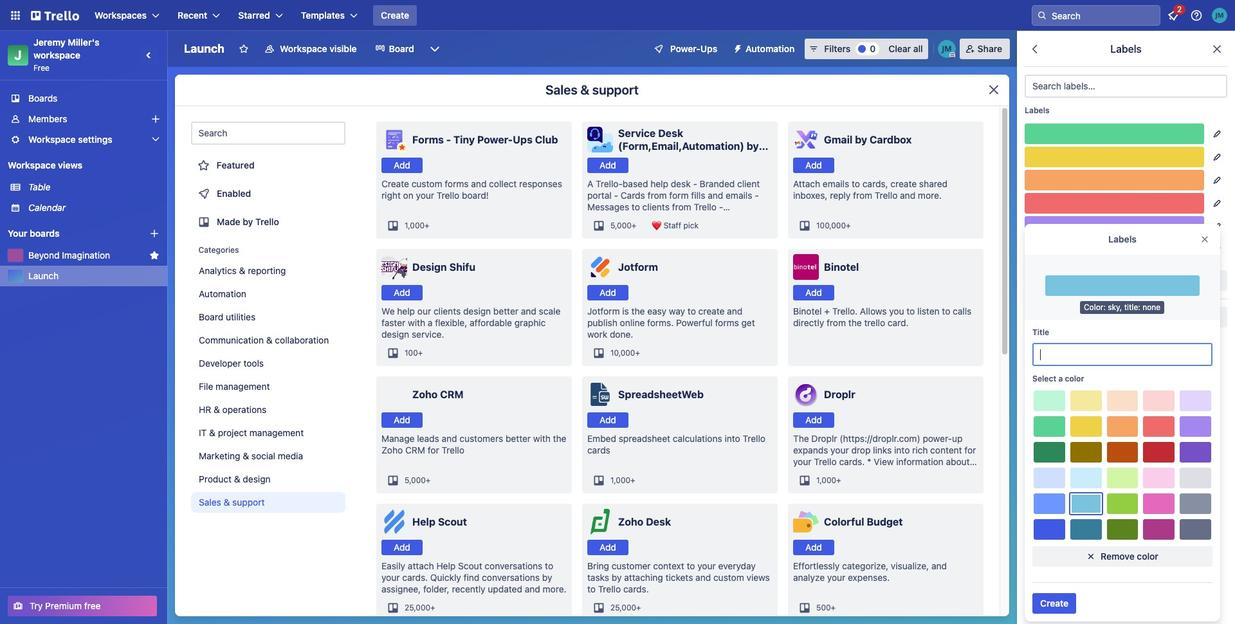 Task type: vqa. For each thing, say whether or not it's contained in the screenshot.


Task type: describe. For each thing, give the bounding box(es) containing it.
cards. inside bring customer context to your everyday tasks by attaching tickets and custom views to trello cards.
[[624, 584, 649, 595]]

starred
[[238, 10, 270, 21]]

add button for droplr
[[794, 413, 835, 428]]

primary element
[[0, 0, 1236, 31]]

0 vertical spatial labels
[[1111, 43, 1142, 55]]

0 horizontal spatial help
[[413, 516, 436, 528]]

from left form
[[648, 190, 667, 201]]

0 vertical spatial management
[[216, 381, 270, 392]]

featured link
[[191, 153, 346, 178]]

25,000 + for zoho desk
[[611, 603, 641, 613]]

color: sky, title: none image
[[1046, 275, 1200, 296]]

made by trello link
[[191, 209, 346, 235]]

100 +
[[405, 348, 423, 358]]

analyze
[[794, 572, 825, 583]]

25,000 for help scout
[[405, 603, 431, 613]]

add button for service desk (form,email,automation) by hipporello
[[588, 158, 629, 173]]

crm inside manage leads and customers better with the zoho crm for trello
[[406, 445, 425, 456]]

1,000 for droplr
[[817, 476, 837, 485]]

by inside made by trello link
[[243, 216, 253, 227]]

automations
[[588, 213, 640, 224]]

0 horizontal spatial views
[[58, 160, 82, 171]]

Search text field
[[191, 122, 346, 145]]

1 horizontal spatial design
[[382, 329, 409, 340]]

jotform for jotform is the easy way to create and publish online forms. powerful forms get work done.
[[588, 306, 620, 317]]

to right you
[[907, 306, 916, 317]]

label
[[1146, 275, 1166, 286]]

a for create
[[1118, 275, 1123, 286]]

by inside service desk (form,email,automation) by hipporello
[[747, 140, 759, 152]]

board for board utilities
[[199, 312, 223, 322]]

quickly
[[431, 572, 461, 583]]

1,000 for forms - tiny power-ups club
[[405, 221, 425, 230]]

analytics
[[199, 265, 237, 276]]

a for select
[[1059, 374, 1064, 384]]

color: purple, title: none element
[[1025, 216, 1205, 237]]

made
[[217, 216, 241, 227]]

+ for gmail by cardbox
[[846, 221, 851, 230]]

better inside we help our clients design better and scale faster with a flexible, affordable graphic design service.
[[494, 306, 519, 317]]

it
[[199, 427, 207, 438]]

trello inside embed spreadsheet calculations into trello cards
[[743, 433, 766, 444]]

1 horizontal spatial 5,000 +
[[611, 221, 637, 230]]

marketing & social media link
[[191, 446, 346, 467]]

easy
[[648, 306, 667, 317]]

manage
[[382, 433, 415, 444]]

more. inside the easily attach help scout conversations to your cards.  quickly find conversations by assignee, folder, recently updated and more.
[[543, 584, 567, 595]]

+ for design shifu
[[418, 348, 423, 358]]

add for help scout
[[394, 542, 411, 553]]

tools
[[244, 358, 264, 369]]

from inside attach emails to cards, create shared inboxes, reply from trello and more.
[[854, 190, 873, 201]]

customer
[[612, 561, 651, 572]]

zoho crm
[[413, 389, 464, 400]]

binotel for binotel
[[825, 261, 860, 273]]

color: blue, title: none element
[[1025, 239, 1205, 260]]

expenses.
[[848, 572, 890, 583]]

get
[[742, 317, 755, 328]]

color: sky, title: none tooltip
[[1081, 301, 1165, 314]]

& for sales & support link
[[224, 497, 230, 508]]

by inside the easily attach help scout conversations to your cards.  quickly find conversations by assignee, folder, recently updated and more.
[[543, 572, 553, 583]]

workspace for workspace visible
[[280, 43, 327, 54]]

title
[[1033, 328, 1050, 337]]

design shifu
[[413, 261, 476, 273]]

and inside a trello-based help desk - branded client portal - cards from form fills and emails - messages to clients from trello - automations
[[708, 190, 724, 201]]

add for spreadsheetweb
[[600, 415, 617, 425]]

1 vertical spatial conversations
[[482, 572, 540, 583]]

+ left ❤️
[[632, 221, 637, 230]]

free
[[84, 601, 101, 611]]

bring
[[588, 561, 610, 572]]

forms - tiny power-ups club
[[413, 134, 558, 145]]

create a new label button
[[1025, 270, 1228, 291]]

shifu
[[450, 261, 476, 273]]

clients inside we help our clients design better and scale faster with a flexible, affordable graphic design service.
[[434, 306, 461, 317]]

help inside the easily attach help scout conversations to your cards.  quickly find conversations by assignee, folder, recently updated and more.
[[437, 561, 456, 572]]

& for product & design link
[[234, 474, 241, 485]]

jotform for jotform
[[619, 261, 658, 273]]

automation inside automation button
[[746, 43, 795, 54]]

by right the gmail
[[855, 134, 868, 145]]

1 horizontal spatial support
[[593, 82, 639, 97]]

communication & collaboration link
[[191, 330, 346, 351]]

to down tasks
[[588, 584, 596, 595]]

to inside the easily attach help scout conversations to your cards.  quickly find conversations by assignee, folder, recently updated and more.
[[545, 561, 554, 572]]

customers
[[460, 433, 503, 444]]

workspace visible
[[280, 43, 357, 54]]

to inside jotform is the easy way to create and publish online forms. powerful forms get work done.
[[688, 306, 696, 317]]

for
[[428, 445, 439, 456]]

+ for zoho desk
[[637, 603, 641, 613]]

this member is an admin of this board. image
[[950, 52, 956, 58]]

add button for forms - tiny power-ups club
[[382, 158, 423, 173]]

visualize,
[[891, 561, 930, 572]]

add button for colorful budget
[[794, 540, 835, 555]]

add button for spreadsheetweb
[[588, 413, 629, 428]]

1,000 for spreadsheetweb
[[611, 476, 631, 485]]

emails inside attach emails to cards, create shared inboxes, reply from trello and more.
[[823, 178, 850, 189]]

help inside we help our clients design better and scale faster with a flexible, affordable graphic design service.
[[397, 306, 415, 317]]

+ for droplr
[[837, 476, 842, 485]]

+ for forms - tiny power-ups club
[[425, 221, 430, 230]]

leads
[[417, 433, 439, 444]]

& for marketing & social media link
[[243, 451, 249, 462]]

mode
[[1170, 312, 1194, 322]]

board utilities link
[[191, 307, 346, 328]]

emails inside a trello-based help desk - branded client portal - cards from form fills and emails - messages to clients from trello - automations
[[726, 190, 753, 201]]

none
[[1143, 303, 1161, 312]]

table link
[[28, 181, 160, 194]]

zoho for zoho desk
[[619, 516, 644, 528]]

create for the rightmost 'create' button
[[1041, 598, 1069, 609]]

jeremy miller (jeremymiller198) image
[[938, 40, 956, 58]]

easily
[[382, 561, 406, 572]]

way
[[669, 306, 686, 317]]

service.
[[412, 329, 444, 340]]

add for zoho crm
[[394, 415, 411, 425]]

0 vertical spatial conversations
[[485, 561, 543, 572]]

to left calls
[[943, 306, 951, 317]]

hr
[[199, 404, 211, 415]]

categorize,
[[843, 561, 889, 572]]

more. inside attach emails to cards, create shared inboxes, reply from trello and more.
[[918, 190, 942, 201]]

add button for help scout
[[382, 540, 423, 555]]

workspace for workspace views
[[8, 160, 56, 171]]

attaching
[[625, 572, 663, 583]]

0 horizontal spatial ups
[[513, 134, 533, 145]]

add button for zoho desk
[[588, 540, 629, 555]]

workspace settings button
[[0, 129, 167, 150]]

- down "client"
[[755, 190, 759, 201]]

marketing
[[199, 451, 240, 462]]

to up tickets
[[687, 561, 695, 572]]

custom inside bring customer context to your everyday tasks by attaching tickets and custom views to trello cards.
[[714, 572, 745, 583]]

bring customer context to your everyday tasks by attaching tickets and custom views to trello cards.
[[588, 561, 770, 595]]

workspace visible button
[[257, 39, 365, 59]]

communication
[[199, 335, 264, 346]]

1 vertical spatial power-
[[478, 134, 513, 145]]

100,000 +
[[817, 221, 851, 230]]

add button for zoho crm
[[382, 413, 423, 428]]

clear
[[889, 43, 911, 54]]

Board name text field
[[178, 39, 231, 59]]

1 vertical spatial labels
[[1025, 106, 1050, 115]]

customize views image
[[429, 42, 441, 55]]

your inside the easily attach help scout conversations to your cards.  quickly find conversations by assignee, folder, recently updated and more.
[[382, 572, 400, 583]]

2 vertical spatial labels
[[1109, 234, 1137, 245]]

create for create custom forms and collect responses right on your trello board!
[[382, 178, 409, 189]]

jeremy miller's workspace free
[[33, 37, 102, 73]]

0 vertical spatial scout
[[438, 516, 467, 528]]

form
[[670, 190, 689, 201]]

+ for spreadsheetweb
[[631, 476, 636, 485]]

tasks
[[588, 572, 610, 583]]

cards
[[621, 190, 645, 201]]

responses
[[520, 178, 563, 189]]

try
[[30, 601, 43, 611]]

listen
[[918, 306, 940, 317]]

- left tiny
[[447, 134, 451, 145]]

settings
[[78, 134, 113, 145]]

better inside manage leads and customers better with the zoho crm for trello
[[506, 433, 531, 444]]

1 horizontal spatial crm
[[440, 389, 464, 400]]

developer tools link
[[191, 353, 346, 374]]

service desk (form,email,automation) by hipporello
[[619, 127, 759, 165]]

effortlessly categorize, visualize, and analyze your expenses.
[[794, 561, 948, 583]]

create for create a new label
[[1088, 275, 1116, 286]]

service
[[619, 127, 656, 139]]

10,000 +
[[611, 348, 640, 358]]

starred button
[[231, 5, 291, 26]]

trello inside manage leads and customers better with the zoho crm for trello
[[442, 445, 465, 456]]

1 horizontal spatial sales & support
[[546, 82, 639, 97]]

remove
[[1101, 551, 1135, 562]]

your inside bring customer context to your everyday tasks by attaching tickets and custom views to trello cards.
[[698, 561, 716, 572]]

j
[[14, 48, 22, 62]]

enabled link
[[191, 181, 346, 207]]

500 +
[[817, 603, 836, 613]]

clear all button
[[884, 39, 929, 59]]

desk for zoho
[[646, 516, 671, 528]]

assignee,
[[382, 584, 421, 595]]

create button inside primary element
[[373, 5, 417, 26]]

power-ups button
[[645, 39, 725, 59]]

our
[[418, 306, 431, 317]]

trello inside bring customer context to your everyday tasks by attaching tickets and custom views to trello cards.
[[598, 584, 621, 595]]

create inside attach emails to cards, create shared inboxes, reply from trello and more.
[[891, 178, 917, 189]]

launch link
[[28, 270, 160, 283]]

views inside bring customer context to your everyday tasks by attaching tickets and custom views to trello cards.
[[747, 572, 770, 583]]

color:
[[1085, 303, 1106, 312]]

cards
[[588, 445, 611, 456]]

from down form
[[672, 201, 692, 212]]

forms inside create custom forms and collect responses right on your trello board!
[[445, 178, 469, 189]]

recent
[[178, 10, 207, 21]]

spreadsheet
[[619, 433, 671, 444]]

- down trello-
[[614, 190, 619, 201]]

enable colorblind friendly mode
[[1059, 312, 1194, 322]]

is
[[623, 306, 629, 317]]

1 vertical spatial sales
[[199, 497, 221, 508]]

sm image
[[728, 39, 746, 57]]

❤️
[[652, 221, 662, 230]]

zoho for zoho crm
[[413, 389, 438, 400]]

cardbox
[[870, 134, 912, 145]]

desk
[[671, 178, 691, 189]]

file management link
[[191, 377, 346, 397]]

done.
[[610, 329, 634, 340]]

add for droplr
[[806, 415, 823, 425]]

cards,
[[863, 178, 889, 189]]

+ inside binotel + trello. allows you to listen to calls directly from the trello card.
[[825, 306, 830, 317]]



Task type: locate. For each thing, give the bounding box(es) containing it.
+
[[425, 221, 430, 230], [632, 221, 637, 230], [846, 221, 851, 230], [825, 306, 830, 317], [418, 348, 423, 358], [636, 348, 640, 358], [426, 476, 431, 485], [631, 476, 636, 485], [837, 476, 842, 485], [431, 603, 436, 613], [637, 603, 641, 613], [831, 603, 836, 613]]

2 horizontal spatial the
[[849, 317, 862, 328]]

create right "cards,"
[[891, 178, 917, 189]]

add button up directly
[[794, 285, 835, 301]]

embed spreadsheet calculations into trello cards
[[588, 433, 766, 456]]

and right updated
[[525, 584, 541, 595]]

0 vertical spatial automation
[[746, 43, 795, 54]]

social
[[252, 451, 276, 462]]

1 vertical spatial better
[[506, 433, 531, 444]]

add button for design shifu
[[382, 285, 423, 301]]

color: yellow, title: none element
[[1025, 147, 1205, 167]]

0 vertical spatial desk
[[659, 127, 684, 139]]

and inside attach emails to cards, create shared inboxes, reply from trello and more.
[[901, 190, 916, 201]]

create inside create custom forms and collect responses right on your trello board!
[[382, 178, 409, 189]]

custom
[[412, 178, 443, 189], [714, 572, 745, 583]]

emails down "client"
[[726, 190, 753, 201]]

add button for binotel
[[794, 285, 835, 301]]

by right made at the top
[[243, 216, 253, 227]]

create up powerful
[[699, 306, 725, 317]]

add for design shifu
[[394, 287, 411, 298]]

jotform inside jotform is the easy way to create and publish online forms. powerful forms get work done.
[[588, 306, 620, 317]]

hr & operations link
[[191, 400, 346, 420]]

color: green, title: none element
[[1025, 124, 1205, 144]]

zoho down manage
[[382, 445, 403, 456]]

0 horizontal spatial create button
[[373, 5, 417, 26]]

0 horizontal spatial automation
[[199, 288, 246, 299]]

context
[[654, 561, 685, 572]]

1 vertical spatial management
[[250, 427, 304, 438]]

& for communication & collaboration link
[[266, 335, 273, 346]]

zoho desk
[[619, 516, 671, 528]]

0 horizontal spatial binotel
[[794, 306, 822, 317]]

1 vertical spatial forms
[[715, 317, 739, 328]]

add button up "attach"
[[794, 158, 835, 173]]

pick
[[684, 221, 699, 230]]

and down cardbox
[[901, 190, 916, 201]]

help up "quickly"
[[437, 561, 456, 572]]

1 vertical spatial crm
[[406, 445, 425, 456]]

board for board
[[389, 43, 414, 54]]

1 vertical spatial create
[[699, 306, 725, 317]]

1 horizontal spatial board
[[389, 43, 414, 54]]

0 horizontal spatial color
[[1066, 374, 1085, 384]]

launch down "beyond"
[[28, 270, 59, 281]]

+ down attaching
[[637, 603, 641, 613]]

- down branded
[[719, 201, 724, 212]]

0 vertical spatial jotform
[[619, 261, 658, 273]]

1 horizontal spatial create button
[[1033, 593, 1077, 614]]

miller's
[[68, 37, 100, 48]]

and up graphic
[[521, 306, 537, 317]]

a trello-based help desk - branded client portal - cards from form fills and emails - messages to clients from trello - automations
[[588, 178, 760, 224]]

a left new
[[1118, 275, 1123, 286]]

add for jotform
[[600, 287, 617, 298]]

a inside we help our clients design better and scale faster with a flexible, affordable graphic design service.
[[428, 317, 433, 328]]

add for gmail by cardbox
[[806, 160, 823, 171]]

2 25,000 + from the left
[[611, 603, 641, 613]]

your down easily
[[382, 572, 400, 583]]

1 horizontal spatial binotel
[[825, 261, 860, 273]]

developer
[[199, 358, 241, 369]]

0 vertical spatial help
[[413, 516, 436, 528]]

1,000
[[405, 221, 425, 230], [611, 476, 631, 485], [817, 476, 837, 485]]

effortlessly
[[794, 561, 840, 572]]

scale
[[539, 306, 561, 317]]

binotel up directly
[[794, 306, 822, 317]]

1 horizontal spatial emails
[[823, 178, 850, 189]]

0 vertical spatial more.
[[918, 190, 942, 201]]

forms inside jotform is the easy way to create and publish online forms. powerful forms get work done.
[[715, 317, 739, 328]]

to left bring
[[545, 561, 554, 572]]

to down cards
[[632, 201, 640, 212]]

1,000 + for forms - tiny power-ups club
[[405, 221, 430, 230]]

1 horizontal spatial more.
[[918, 190, 942, 201]]

- up fills at the right top of the page
[[694, 178, 698, 189]]

automation inside automation link
[[199, 288, 246, 299]]

select
[[1033, 374, 1057, 384]]

manage leads and customers better with the zoho crm for trello
[[382, 433, 567, 456]]

0 vertical spatial ups
[[701, 43, 718, 54]]

1 vertical spatial with
[[534, 433, 551, 444]]

clients
[[643, 201, 670, 212], [434, 306, 461, 317]]

1 vertical spatial custom
[[714, 572, 745, 583]]

1 vertical spatial scout
[[458, 561, 483, 572]]

back to home image
[[31, 5, 79, 26]]

binotel inside binotel + trello. allows you to listen to calls directly from the trello card.
[[794, 306, 822, 317]]

0 horizontal spatial launch
[[28, 270, 59, 281]]

1,000 + for droplr
[[817, 476, 842, 485]]

1 horizontal spatial zoho
[[413, 389, 438, 400]]

10,000
[[611, 348, 636, 358]]

boards
[[30, 228, 60, 239]]

scout up "quickly"
[[438, 516, 467, 528]]

your inside effortlessly categorize, visualize, and analyze your expenses.
[[828, 572, 846, 583]]

1 vertical spatial help
[[437, 561, 456, 572]]

0 vertical spatial workspace
[[280, 43, 327, 54]]

desk for service
[[659, 127, 684, 139]]

1,000 + up colorful
[[817, 476, 842, 485]]

zoho inside manage leads and customers better with the zoho crm for trello
[[382, 445, 403, 456]]

25,000 + down folder,
[[405, 603, 436, 613]]

5,000 +
[[611, 221, 637, 230], [405, 476, 431, 485]]

+ down service.
[[418, 348, 423, 358]]

1 vertical spatial automation
[[199, 288, 246, 299]]

management down hr & operations link
[[250, 427, 304, 438]]

1 vertical spatial launch
[[28, 270, 59, 281]]

1 vertical spatial clients
[[434, 306, 461, 317]]

free
[[33, 63, 50, 73]]

2 vertical spatial zoho
[[619, 516, 644, 528]]

trello down tasks
[[598, 584, 621, 595]]

0 vertical spatial board
[[389, 43, 414, 54]]

0 horizontal spatial more.
[[543, 584, 567, 595]]

add for forms - tiny power-ups club
[[394, 160, 411, 171]]

trello-
[[596, 178, 623, 189]]

folder,
[[424, 584, 450, 595]]

workspace navigation collapse icon image
[[140, 46, 158, 64]]

star or unstar board image
[[239, 44, 249, 54]]

your boards with 2 items element
[[8, 226, 130, 241]]

and inside create custom forms and collect responses right on your trello board!
[[471, 178, 487, 189]]

binotel + trello. allows you to listen to calls directly from the trello card.
[[794, 306, 972, 328]]

5,000 down "messages"
[[611, 221, 632, 230]]

design down faster at left bottom
[[382, 329, 409, 340]]

100
[[405, 348, 418, 358]]

add for zoho desk
[[600, 542, 617, 553]]

1 horizontal spatial forms
[[715, 317, 739, 328]]

0 vertical spatial color
[[1066, 374, 1085, 384]]

add button up embed
[[588, 413, 629, 428]]

add button up trello-
[[588, 158, 629, 173]]

1 25,000 from the left
[[405, 603, 431, 613]]

0 vertical spatial help
[[651, 178, 669, 189]]

to up powerful
[[688, 306, 696, 317]]

sales down product
[[199, 497, 221, 508]]

0 horizontal spatial sales
[[199, 497, 221, 508]]

more. down shared
[[918, 190, 942, 201]]

power-ups
[[671, 43, 718, 54]]

portal
[[588, 190, 612, 201]]

gmail
[[825, 134, 853, 145]]

0 horizontal spatial support
[[232, 497, 265, 508]]

zoho down 100 +
[[413, 389, 438, 400]]

+ up zoho desk
[[631, 476, 636, 485]]

by left tasks
[[543, 572, 553, 583]]

attach emails to cards, create shared inboxes, reply from trello and more.
[[794, 178, 948, 201]]

+ down the effortlessly
[[831, 603, 836, 613]]

ups left 'club'
[[513, 134, 533, 145]]

to
[[852, 178, 861, 189], [632, 201, 640, 212], [688, 306, 696, 317], [907, 306, 916, 317], [943, 306, 951, 317], [545, 561, 554, 572], [687, 561, 695, 572], [588, 584, 596, 595]]

25,000 for zoho desk
[[611, 603, 637, 613]]

1 vertical spatial create button
[[1033, 593, 1077, 614]]

messages
[[588, 201, 630, 212]]

templates button
[[293, 5, 366, 26]]

25,000 + down attaching
[[611, 603, 641, 613]]

0 horizontal spatial create
[[699, 306, 725, 317]]

1 vertical spatial workspace
[[28, 134, 76, 145]]

1 vertical spatial the
[[849, 317, 862, 328]]

all
[[914, 43, 923, 54]]

to inside a trello-based help desk - branded client portal - cards from form fills and emails - messages to clients from trello - automations
[[632, 201, 640, 212]]

0 vertical spatial design
[[463, 306, 491, 317]]

launch inside 'text box'
[[184, 42, 225, 55]]

your left everyday
[[698, 561, 716, 572]]

0 horizontal spatial zoho
[[382, 445, 403, 456]]

1 vertical spatial sales & support
[[199, 497, 265, 508]]

recent button
[[170, 5, 228, 26]]

0 vertical spatial clients
[[643, 201, 670, 212]]

5,000
[[611, 221, 632, 230], [405, 476, 426, 485]]

the inside binotel + trello. allows you to listen to calls directly from the trello card.
[[849, 317, 862, 328]]

share
[[978, 43, 1003, 54]]

updated
[[488, 584, 523, 595]]

close popover image
[[1200, 234, 1211, 245]]

add for binotel
[[806, 287, 823, 298]]

and inside bring customer context to your everyday tasks by attaching tickets and custom views to trello cards.
[[696, 572, 711, 583]]

25,000 down assignee,
[[405, 603, 431, 613]]

color: orange, title: none element
[[1025, 170, 1205, 191]]

0 vertical spatial a
[[1118, 275, 1123, 286]]

2 horizontal spatial 1,000 +
[[817, 476, 842, 485]]

better up affordable
[[494, 306, 519, 317]]

a up service.
[[428, 317, 433, 328]]

sales up 'club'
[[546, 82, 578, 97]]

a right select
[[1059, 374, 1064, 384]]

1 vertical spatial views
[[747, 572, 770, 583]]

forms
[[445, 178, 469, 189], [715, 317, 739, 328]]

1,000 + for spreadsheetweb
[[611, 476, 636, 485]]

friendly
[[1135, 312, 1168, 322]]

0 horizontal spatial design
[[243, 474, 271, 485]]

1 horizontal spatial launch
[[184, 42, 225, 55]]

gmail by cardbox
[[825, 134, 912, 145]]

binotel for binotel + trello. allows you to listen to calls directly from the trello card.
[[794, 306, 822, 317]]

add button for jotform
[[588, 285, 629, 301]]

0 vertical spatial zoho
[[413, 389, 438, 400]]

product & design
[[199, 474, 271, 485]]

add button up easily
[[382, 540, 423, 555]]

1 vertical spatial binotel
[[794, 306, 822, 317]]

Search field
[[1048, 6, 1161, 25]]

trello down "cards,"
[[875, 190, 898, 201]]

1 vertical spatial help
[[397, 306, 415, 317]]

the inside manage leads and customers better with the zoho crm for trello
[[553, 433, 567, 444]]

0 vertical spatial emails
[[823, 178, 850, 189]]

featured
[[217, 160, 255, 171]]

+ down the online
[[636, 348, 640, 358]]

to left "cards,"
[[852, 178, 861, 189]]

by right tasks
[[612, 572, 622, 583]]

create inside primary element
[[381, 10, 409, 21]]

trello down enabled link
[[256, 216, 279, 227]]

starred icon image
[[149, 250, 160, 261]]

help up faster at left bottom
[[397, 306, 415, 317]]

the inside jotform is the easy way to create and publish online forms. powerful forms get work done.
[[632, 306, 645, 317]]

support
[[593, 82, 639, 97], [232, 497, 265, 508]]

& for analytics & reporting link at the top left of the page
[[239, 265, 246, 276]]

1 horizontal spatial 1,000
[[611, 476, 631, 485]]

with inside we help our clients design better and scale faster with a flexible, affordable graphic design service.
[[408, 317, 426, 328]]

calendar link
[[28, 201, 160, 214]]

0 horizontal spatial crm
[[406, 445, 425, 456]]

+ for jotform
[[636, 348, 640, 358]]

0 vertical spatial crm
[[440, 389, 464, 400]]

the right the is
[[632, 306, 645, 317]]

clients up ❤️
[[643, 201, 670, 212]]

add for service desk (form,email,automation) by hipporello
[[600, 160, 617, 171]]

more.
[[918, 190, 942, 201], [543, 584, 567, 595]]

500
[[817, 603, 831, 613]]

workspace down members
[[28, 134, 76, 145]]

5,000 down leads
[[405, 476, 426, 485]]

add button down droplr
[[794, 413, 835, 428]]

a
[[588, 178, 594, 189]]

& for hr & operations link
[[214, 404, 220, 415]]

1 horizontal spatial a
[[1059, 374, 1064, 384]]

1 horizontal spatial help
[[651, 178, 669, 189]]

0 horizontal spatial custom
[[412, 178, 443, 189]]

select a color
[[1033, 374, 1085, 384]]

cards. inside the easily attach help scout conversations to your cards.  quickly find conversations by assignee, folder, recently updated and more.
[[402, 572, 428, 583]]

1 vertical spatial ups
[[513, 134, 533, 145]]

0 horizontal spatial 5,000
[[405, 476, 426, 485]]

0 horizontal spatial 25,000
[[405, 603, 431, 613]]

1,000 down on
[[405, 221, 425, 230]]

0
[[870, 43, 876, 54]]

by inside bring customer context to your everyday tasks by attaching tickets and custom views to trello cards.
[[612, 572, 622, 583]]

from inside binotel + trello. allows you to listen to calls directly from the trello card.
[[827, 317, 846, 328]]

easily attach help scout conversations to your cards.  quickly find conversations by assignee, folder, recently updated and more.
[[382, 561, 567, 595]]

workspace up the table
[[8, 160, 56, 171]]

views down workspace settings
[[58, 160, 82, 171]]

colorful
[[825, 516, 865, 528]]

workspace for workspace settings
[[28, 134, 76, 145]]

5,000 + down "messages"
[[611, 221, 637, 230]]

+ down folder,
[[431, 603, 436, 613]]

ups left sm icon
[[701, 43, 718, 54]]

+ for colorful budget
[[831, 603, 836, 613]]

communication & collaboration
[[199, 335, 329, 346]]

workspace settings
[[28, 134, 113, 145]]

open information menu image
[[1191, 9, 1204, 22]]

custom inside create custom forms and collect responses right on your trello board!
[[412, 178, 443, 189]]

0 horizontal spatial 5,000 +
[[405, 476, 431, 485]]

workspace inside dropdown button
[[28, 134, 76, 145]]

spreadsheetweb
[[619, 389, 704, 400]]

25,000 down attaching
[[611, 603, 637, 613]]

and inside the easily attach help scout conversations to your cards.  quickly find conversations by assignee, folder, recently updated and more.
[[525, 584, 541, 595]]

sales & support link
[[191, 492, 346, 513]]

and right visualize,
[[932, 561, 948, 572]]

colorblind
[[1090, 312, 1133, 322]]

trello right the into
[[743, 433, 766, 444]]

based
[[623, 178, 648, 189]]

0 horizontal spatial 1,000
[[405, 221, 425, 230]]

0 vertical spatial launch
[[184, 42, 225, 55]]

and inside manage leads and customers better with the zoho crm for trello
[[442, 433, 457, 444]]

product
[[199, 474, 232, 485]]

2 vertical spatial a
[[1059, 374, 1064, 384]]

your down the effortlessly
[[828, 572, 846, 583]]

clients inside a trello-based help desk - branded client portal - cards from form fills and emails - messages to clients from trello - automations
[[643, 201, 670, 212]]

client
[[738, 178, 760, 189]]

beyond imagination
[[28, 250, 110, 261]]

add button up bring
[[588, 540, 629, 555]]

2 notifications image
[[1166, 8, 1182, 23]]

0 horizontal spatial with
[[408, 317, 426, 328]]

from down "cards,"
[[854, 190, 873, 201]]

flexible,
[[435, 317, 467, 328]]

1 horizontal spatial views
[[747, 572, 770, 583]]

1,000 down embed
[[611, 476, 631, 485]]

search image
[[1038, 10, 1048, 21]]

ups inside power-ups button
[[701, 43, 718, 54]]

+ down for
[[426, 476, 431, 485]]

1 vertical spatial a
[[428, 317, 433, 328]]

color inside button
[[1138, 551, 1159, 562]]

1 horizontal spatial cards.
[[624, 584, 649, 595]]

None text field
[[1033, 343, 1213, 366]]

1 25,000 + from the left
[[405, 603, 436, 613]]

2 25,000 from the left
[[611, 603, 637, 613]]

clear all
[[889, 43, 923, 54]]

power- inside button
[[671, 43, 701, 54]]

25,000 + for help scout
[[405, 603, 436, 613]]

a inside create a new label button
[[1118, 275, 1123, 286]]

Search labels… text field
[[1025, 75, 1228, 98]]

and inside we help our clients design better and scale faster with a flexible, affordable graphic design service.
[[521, 306, 537, 317]]

1 vertical spatial 5,000
[[405, 476, 426, 485]]

create inside jotform is the easy way to create and publish online forms. powerful forms get work done.
[[699, 306, 725, 317]]

forms
[[413, 134, 444, 145]]

your inside create custom forms and collect responses right on your trello board!
[[416, 190, 435, 201]]

0 vertical spatial custom
[[412, 178, 443, 189]]

help inside a trello-based help desk - branded client portal - cards from form fills and emails - messages to clients from trello - automations
[[651, 178, 669, 189]]

2 horizontal spatial design
[[463, 306, 491, 317]]

visible
[[330, 43, 357, 54]]

1 horizontal spatial with
[[534, 433, 551, 444]]

analytics & reporting link
[[191, 261, 346, 281]]

0 horizontal spatial cards.
[[402, 572, 428, 583]]

board utilities
[[199, 312, 256, 322]]

collect
[[489, 178, 517, 189]]

add for colorful budget
[[806, 542, 823, 553]]

25,000 +
[[405, 603, 436, 613], [611, 603, 641, 613]]

2 vertical spatial workspace
[[8, 160, 56, 171]]

0 vertical spatial views
[[58, 160, 82, 171]]

members
[[28, 113, 67, 124]]

+ for zoho crm
[[426, 476, 431, 485]]

add button for gmail by cardbox
[[794, 158, 835, 173]]

help scout
[[413, 516, 467, 528]]

scout inside the easily attach help scout conversations to your cards.  quickly find conversations by assignee, folder, recently updated and more.
[[458, 561, 483, 572]]

& for it & project management link
[[209, 427, 216, 438]]

the left embed
[[553, 433, 567, 444]]

+ for help scout
[[431, 603, 436, 613]]

1 horizontal spatial color
[[1138, 551, 1159, 562]]

trello inside attach emails to cards, create shared inboxes, reply from trello and more.
[[875, 190, 898, 201]]

cards. down attaching
[[624, 584, 649, 595]]

reply
[[830, 190, 851, 201]]

embed
[[588, 433, 617, 444]]

and inside jotform is the easy way to create and publish online forms. powerful forms get work done.
[[727, 306, 743, 317]]

board left utilities
[[199, 312, 223, 322]]

support down product & design
[[232, 497, 265, 508]]

enable colorblind friendly mode button
[[1025, 307, 1228, 328]]

add board image
[[149, 229, 160, 239]]

1 horizontal spatial 1,000 +
[[611, 476, 636, 485]]

and up get
[[727, 306, 743, 317]]

scout up the find
[[458, 561, 483, 572]]

from down trello.
[[827, 317, 846, 328]]

0 vertical spatial with
[[408, 317, 426, 328]]

utilities
[[226, 312, 256, 322]]

add button
[[382, 158, 423, 173], [588, 158, 629, 173], [794, 158, 835, 173], [382, 285, 423, 301], [588, 285, 629, 301], [794, 285, 835, 301], [382, 413, 423, 428], [588, 413, 629, 428], [794, 413, 835, 428], [382, 540, 423, 555], [588, 540, 629, 555], [794, 540, 835, 555]]

1 vertical spatial zoho
[[382, 445, 403, 456]]

0 vertical spatial 5,000
[[611, 221, 632, 230]]

table
[[28, 182, 50, 192]]

operations
[[222, 404, 267, 415]]

trello right for
[[442, 445, 465, 456]]

1 vertical spatial emails
[[726, 190, 753, 201]]

0 vertical spatial forms
[[445, 178, 469, 189]]

1,000 + up zoho desk
[[611, 476, 636, 485]]

more. right updated
[[543, 584, 567, 595]]

emails up reply
[[823, 178, 850, 189]]

board left customize views icon
[[389, 43, 414, 54]]

workspace inside button
[[280, 43, 327, 54]]

with inside manage leads and customers better with the zoho crm for trello
[[534, 433, 551, 444]]

calendar
[[28, 202, 66, 213]]

zoho
[[413, 389, 438, 400], [382, 445, 403, 456], [619, 516, 644, 528]]

trello inside a trello-based help desk - branded client portal - cards from form fills and emails - messages to clients from trello - automations
[[694, 201, 717, 212]]

and right leads
[[442, 433, 457, 444]]

binotel down 100,000 +
[[825, 261, 860, 273]]

jeremy miller (jeremymiller198) image
[[1213, 8, 1228, 23]]

trello inside create custom forms and collect responses right on your trello board!
[[437, 190, 460, 201]]

with left embed
[[534, 433, 551, 444]]

help
[[651, 178, 669, 189], [397, 306, 415, 317]]

0 horizontal spatial power-
[[478, 134, 513, 145]]

2 vertical spatial the
[[553, 433, 567, 444]]

and up "board!"
[[471, 178, 487, 189]]

1 horizontal spatial sales
[[546, 82, 578, 97]]

views down everyday
[[747, 572, 770, 583]]

desk inside service desk (form,email,automation) by hipporello
[[659, 127, 684, 139]]

1 vertical spatial support
[[232, 497, 265, 508]]

and inside effortlessly categorize, visualize, and analyze your expenses.
[[932, 561, 948, 572]]

to inside attach emails to cards, create shared inboxes, reply from trello and more.
[[852, 178, 861, 189]]

boards
[[28, 93, 58, 104]]

0 vertical spatial support
[[593, 82, 639, 97]]

1,000 + down on
[[405, 221, 430, 230]]

0 horizontal spatial a
[[428, 317, 433, 328]]

premium
[[45, 601, 82, 611]]

help left desk
[[651, 178, 669, 189]]

color right select
[[1066, 374, 1085, 384]]

1 horizontal spatial 25,000
[[611, 603, 637, 613]]

custom up on
[[412, 178, 443, 189]]

color: red, title: none element
[[1025, 193, 1205, 214]]

add button up on
[[382, 158, 423, 173]]

from
[[648, 190, 667, 201], [854, 190, 873, 201], [672, 201, 692, 212], [827, 317, 846, 328]]



